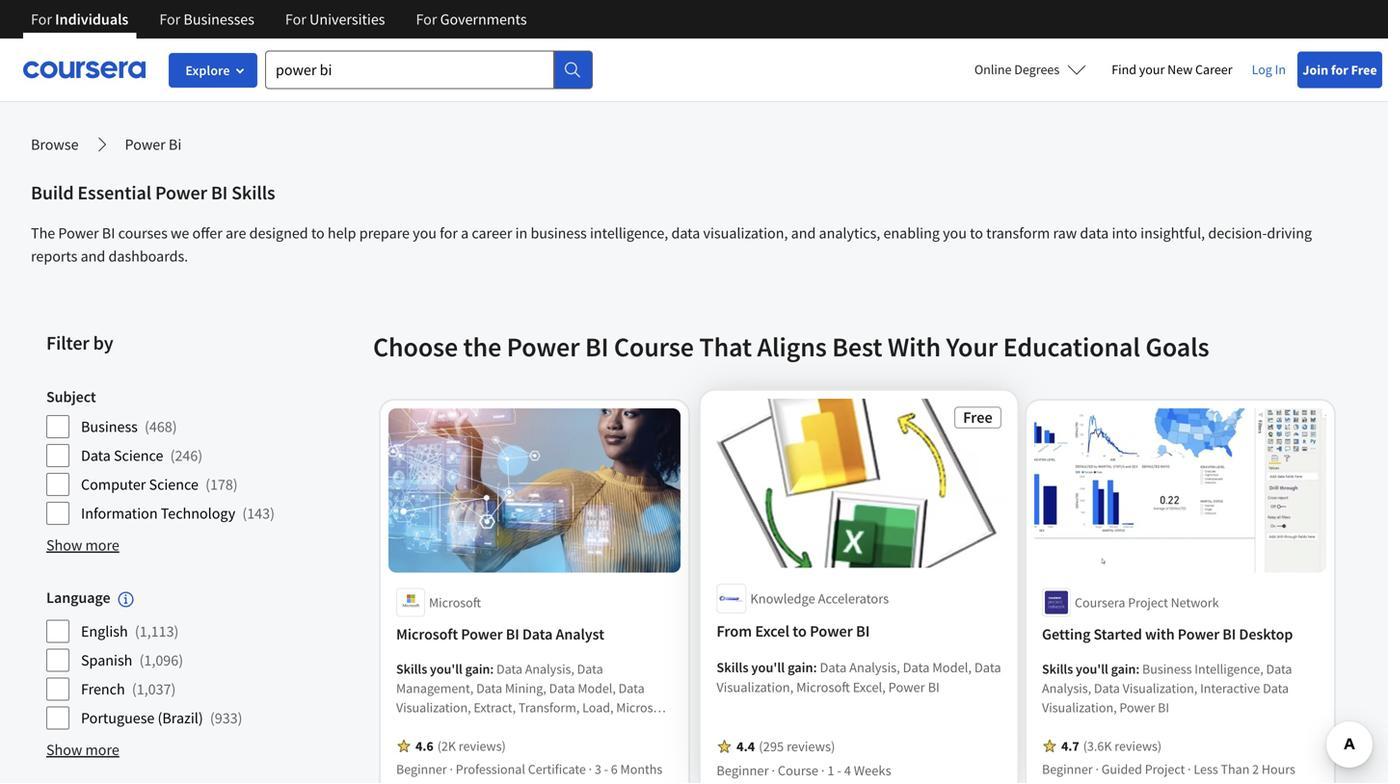 Task type: locate. For each thing, give the bounding box(es) containing it.
business inside the subject group
[[81, 417, 138, 437]]

1 vertical spatial free
[[963, 408, 993, 428]]

excel, up 4.6
[[396, 719, 428, 736]]

for for businesses
[[159, 10, 181, 29]]

0 vertical spatial more
[[85, 536, 119, 555]]

are
[[226, 224, 246, 243]]

find your new career
[[1112, 61, 1233, 78]]

show more for information technology ( 143 )
[[46, 536, 119, 555]]

gain for started
[[1111, 661, 1136, 678]]

reviews) up beginner · course · 1 - 4 weeks
[[787, 738, 835, 756]]

gain down started
[[1111, 661, 1136, 678]]

to left help
[[311, 224, 325, 243]]

1 vertical spatial science
[[149, 475, 199, 495]]

·
[[450, 761, 453, 779], [589, 761, 592, 779], [1096, 761, 1099, 779], [1188, 761, 1191, 779], [772, 762, 775, 780], [821, 762, 825, 780]]

skills down from
[[717, 659, 749, 677]]

reviews) for with
[[1115, 738, 1162, 755]]

career
[[1196, 61, 1233, 78]]

analysis, down getting
[[1042, 680, 1092, 698]]

visualization, down with
[[1123, 680, 1198, 698]]

1 horizontal spatial to
[[793, 622, 807, 642]]

computer science ( 178 )
[[81, 475, 238, 495]]

for right join
[[1331, 61, 1349, 79]]

for left businesses
[[159, 10, 181, 29]]

career
[[472, 224, 512, 243]]

and
[[791, 224, 816, 243], [81, 247, 105, 266]]

1 horizontal spatial model,
[[933, 659, 972, 677]]

0 horizontal spatial beginner
[[396, 761, 447, 779]]

1 vertical spatial course
[[778, 762, 819, 780]]

skills you'll gain : down excel
[[717, 659, 820, 677]]

project left less
[[1145, 761, 1185, 779]]

0 vertical spatial show more
[[46, 536, 119, 555]]

science up the "information technology ( 143 )"
[[149, 475, 199, 495]]

business down getting started with power bi desktop
[[1143, 661, 1192, 678]]

visualization, inside the data analysis, data management, data mining, data model, data visualization, extract, transform, load, microsoft excel, power bi, sql
[[396, 699, 471, 717]]

0 vertical spatial science
[[114, 446, 163, 466]]

knowledge accelerators
[[750, 590, 889, 608]]

load,
[[583, 699, 614, 717]]

analysis, inside business intelligence, data analysis, data visualization, interactive data visualization, power bi
[[1042, 680, 1092, 698]]

1 for from the left
[[31, 10, 52, 29]]

build
[[31, 181, 74, 205]]

data inside the subject group
[[81, 446, 111, 466]]

0 vertical spatial show
[[46, 536, 82, 555]]

show up language
[[46, 536, 82, 555]]

1 data from the left
[[672, 224, 700, 243]]

enabling
[[884, 224, 940, 243]]

you'll down excel
[[751, 659, 785, 677]]

to right excel
[[793, 622, 807, 642]]

0 horizontal spatial analysis,
[[525, 661, 575, 678]]

1 reviews) from the left
[[459, 738, 506, 755]]

1 horizontal spatial you'll
[[751, 659, 785, 677]]

0 vertical spatial model,
[[933, 659, 972, 677]]

coursera
[[1075, 594, 1126, 612]]

4 for from the left
[[416, 10, 437, 29]]

0 horizontal spatial :
[[490, 661, 494, 678]]

0 horizontal spatial gain
[[465, 661, 490, 678]]

power up we at the top of the page
[[155, 181, 207, 205]]

beginner for microsoft
[[396, 761, 447, 779]]

visualization, down excel
[[717, 679, 794, 697]]

course left that
[[614, 330, 694, 364]]

0 horizontal spatial reviews)
[[459, 738, 506, 755]]

business up 'data science ( 246 )'
[[81, 417, 138, 437]]

visualization, down management,
[[396, 699, 471, 717]]

0 vertical spatial excel,
[[853, 679, 886, 697]]

1 vertical spatial show
[[46, 741, 82, 760]]

from excel to power bi link
[[717, 622, 1002, 642]]

show more button down "portuguese"
[[46, 739, 119, 762]]

power inside business intelligence, data analysis, data visualization, interactive data visualization, power bi
[[1120, 699, 1155, 717]]

· down '(3.6k'
[[1096, 761, 1099, 779]]

analysis, up mining,
[[525, 661, 575, 678]]

0 vertical spatial show more button
[[46, 534, 119, 557]]

1 horizontal spatial :
[[813, 659, 817, 677]]

language group
[[46, 588, 362, 731]]

0 horizontal spatial to
[[311, 224, 325, 243]]

microsoft power bi data analyst link
[[396, 625, 673, 644]]

1 horizontal spatial reviews)
[[787, 738, 835, 756]]

2 reviews) from the left
[[1115, 738, 1162, 755]]

power right the
[[507, 330, 580, 364]]

free right join
[[1351, 61, 1377, 79]]

the power bi courses we offer are designed to help prepare you for a career in business intelligence, data visualization, and analytics, enabling you to transform raw data into insightful, decision-driving reports and dashboards.
[[31, 224, 1312, 266]]

for for universities
[[285, 10, 306, 29]]

beginner for from
[[717, 762, 769, 780]]

skills you'll gain : down started
[[1042, 661, 1143, 678]]

1 show more button from the top
[[46, 534, 119, 557]]

beginner down 4.4
[[717, 762, 769, 780]]

in
[[1275, 61, 1286, 78]]

by
[[93, 331, 113, 355]]

to
[[311, 224, 325, 243], [970, 224, 983, 243], [793, 622, 807, 642]]

gain down microsoft power bi data analyst
[[465, 661, 490, 678]]

analysis, inside the data analysis, data management, data mining, data model, data visualization, extract, transform, load, microsoft excel, power bi, sql
[[525, 661, 575, 678]]

2 horizontal spatial gain
[[1111, 661, 1136, 678]]

: down started
[[1136, 661, 1140, 678]]

you'll down getting
[[1076, 661, 1109, 678]]

microsoft right the load,
[[616, 699, 669, 717]]

: down from excel to power bi
[[813, 659, 817, 677]]

1 horizontal spatial beginner
[[717, 762, 769, 780]]

microsoft inside data analysis, data model, data visualization, microsoft excel, power bi
[[797, 679, 850, 697]]

join
[[1303, 61, 1329, 79]]

show more down "portuguese"
[[46, 741, 119, 760]]

skills down getting
[[1042, 661, 1073, 678]]

analysis, inside data analysis, data model, data visualization, microsoft excel, power bi
[[850, 659, 900, 677]]

you'll
[[751, 659, 785, 677], [430, 661, 463, 678], [1076, 661, 1109, 678]]

new
[[1168, 61, 1193, 78]]

business inside business intelligence, data analysis, data visualization, interactive data visualization, power bi
[[1143, 661, 1192, 678]]

1 you from the left
[[413, 224, 437, 243]]

getting
[[1042, 625, 1091, 644]]

filter
[[46, 331, 89, 355]]

power up (2k
[[431, 719, 466, 736]]

filter by
[[46, 331, 113, 355]]

project up with
[[1128, 594, 1168, 612]]

for for individuals
[[31, 10, 52, 29]]

skills up management,
[[396, 661, 427, 678]]

1 vertical spatial model,
[[578, 680, 616, 698]]

free
[[1351, 61, 1377, 79], [963, 408, 993, 428]]

log in link
[[1242, 58, 1296, 81]]

analysis, for bi
[[850, 659, 900, 677]]

1 vertical spatial excel,
[[396, 719, 428, 736]]

1 more from the top
[[85, 536, 119, 555]]

-
[[604, 761, 608, 779], [837, 762, 842, 780]]

more down information
[[85, 536, 119, 555]]

you right enabling
[[943, 224, 967, 243]]

2 show more from the top
[[46, 741, 119, 760]]

0 horizontal spatial you
[[413, 224, 437, 243]]

bi inside data analysis, data model, data visualization, microsoft excel, power bi
[[928, 679, 940, 697]]

data right intelligence,
[[672, 224, 700, 243]]

0 horizontal spatial model,
[[578, 680, 616, 698]]

dashboards.
[[108, 247, 188, 266]]

- left 6
[[604, 761, 608, 779]]

2 horizontal spatial reviews)
[[1115, 738, 1162, 755]]

reports
[[31, 247, 78, 266]]

insightful,
[[1141, 224, 1205, 243]]

0 horizontal spatial data
[[672, 224, 700, 243]]

and right reports
[[81, 247, 105, 266]]

: down microsoft power bi data analyst
[[490, 661, 494, 678]]

( up 'technology'
[[205, 475, 210, 495]]

2 show from the top
[[46, 741, 82, 760]]

reviews) for bi
[[459, 738, 506, 755]]

for for governments
[[416, 10, 437, 29]]

data right raw on the right top
[[1080, 224, 1109, 243]]

data
[[81, 446, 111, 466], [522, 625, 553, 644], [820, 659, 847, 677], [903, 659, 930, 677], [975, 659, 1001, 677], [497, 661, 523, 678], [577, 661, 603, 678], [1266, 661, 1292, 678], [476, 680, 502, 698], [549, 680, 575, 698], [619, 680, 645, 698], [1094, 680, 1120, 698], [1263, 680, 1289, 698]]

2 horizontal spatial beginner
[[1042, 761, 1093, 779]]

1 horizontal spatial free
[[1351, 61, 1377, 79]]

microsoft down from excel to power bi
[[797, 679, 850, 697]]

bi inside business intelligence, data analysis, data visualization, interactive data visualization, power bi
[[1158, 699, 1170, 717]]

468
[[149, 417, 172, 437]]

2 horizontal spatial skills you'll gain :
[[1042, 661, 1143, 678]]

3 reviews) from the left
[[787, 738, 835, 756]]

extract,
[[474, 699, 516, 717]]

power inside data analysis, data model, data visualization, microsoft excel, power bi
[[889, 679, 925, 697]]

4.6
[[416, 738, 434, 755]]

· down (295
[[772, 762, 775, 780]]

1 vertical spatial more
[[85, 741, 119, 760]]

skills for microsoft power bi data analyst
[[396, 661, 427, 678]]

1 horizontal spatial business
[[1143, 661, 1192, 678]]

getting started with power bi desktop
[[1042, 625, 1293, 644]]

2 for from the left
[[159, 10, 181, 29]]

2 more from the top
[[85, 741, 119, 760]]

excel
[[755, 622, 790, 642]]

course
[[614, 330, 694, 364], [778, 762, 819, 780]]

information technology ( 143 )
[[81, 504, 275, 524]]

0 vertical spatial course
[[614, 330, 694, 364]]

1 horizontal spatial and
[[791, 224, 816, 243]]

power down from excel to power bi link
[[889, 679, 925, 697]]

you left a
[[413, 224, 437, 243]]

( up 'data science ( 246 )'
[[145, 417, 149, 437]]

microsoft up management,
[[396, 625, 458, 644]]

gain down from excel to power bi
[[788, 659, 813, 677]]

subject group
[[46, 388, 362, 526]]

bi
[[169, 135, 182, 154]]

science down business ( 468 ) on the left bottom
[[114, 446, 163, 466]]

professional
[[456, 761, 525, 779]]

2 show more button from the top
[[46, 739, 119, 762]]

model,
[[933, 659, 972, 677], [578, 680, 616, 698]]

course down 4.4 (295 reviews)
[[778, 762, 819, 780]]

power up "4.7 (3.6k reviews)"
[[1120, 699, 1155, 717]]

1 vertical spatial show more
[[46, 741, 119, 760]]

coursera project network
[[1075, 594, 1219, 612]]

show more button
[[46, 534, 119, 557], [46, 739, 119, 762]]

log in
[[1252, 61, 1286, 78]]

show more down information
[[46, 536, 119, 555]]

1 horizontal spatial analysis,
[[850, 659, 900, 677]]

( down "spanish ( 1,096 )"
[[132, 680, 137, 699]]

reviews) down bi,
[[459, 738, 506, 755]]

0 horizontal spatial skills you'll gain :
[[396, 661, 497, 678]]

visualization, inside data analysis, data model, data visualization, microsoft excel, power bi
[[717, 679, 794, 697]]

for left individuals
[[31, 10, 52, 29]]

2 horizontal spatial :
[[1136, 661, 1140, 678]]

skills
[[232, 181, 275, 205], [717, 659, 749, 677], [396, 661, 427, 678], [1042, 661, 1073, 678]]

model, inside the data analysis, data management, data mining, data model, data visualization, extract, transform, load, microsoft excel, power bi, sql
[[578, 680, 616, 698]]

power up management,
[[461, 625, 503, 644]]

for left a
[[440, 224, 458, 243]]

skills you'll gain : up management,
[[396, 661, 497, 678]]

1 horizontal spatial gain
[[788, 659, 813, 677]]

1 horizontal spatial course
[[778, 762, 819, 780]]

computer
[[81, 475, 146, 495]]

excel, down from excel to power bi link
[[853, 679, 886, 697]]

0 horizontal spatial you'll
[[430, 661, 463, 678]]

reviews) up guided
[[1115, 738, 1162, 755]]

power up reports
[[58, 224, 99, 243]]

1 vertical spatial and
[[81, 247, 105, 266]]

beginner for getting
[[1042, 761, 1093, 779]]

for inside the power bi courses we offer are designed to help prepare you for a career in business intelligence, data visualization, and analytics, enabling you to transform raw data into insightful, decision-driving reports and dashboards.
[[440, 224, 458, 243]]

178
[[210, 475, 233, 495]]

0 horizontal spatial -
[[604, 761, 608, 779]]

we
[[171, 224, 189, 243]]

gain
[[788, 659, 813, 677], [465, 661, 490, 678], [1111, 661, 1136, 678]]

data analysis, data model, data visualization, microsoft excel, power bi
[[717, 659, 1001, 697]]

visualization, up 4.7
[[1042, 699, 1117, 717]]

1
[[828, 762, 834, 780]]

1 horizontal spatial skills you'll gain :
[[717, 659, 820, 677]]

0 vertical spatial free
[[1351, 61, 1377, 79]]

show
[[46, 536, 82, 555], [46, 741, 82, 760]]

show for information technology
[[46, 536, 82, 555]]

4.4
[[737, 738, 755, 756]]

1 horizontal spatial data
[[1080, 224, 1109, 243]]

show down "portuguese"
[[46, 741, 82, 760]]

- right 1
[[837, 762, 842, 780]]

microsoft
[[429, 594, 481, 612], [396, 625, 458, 644], [797, 679, 850, 697], [616, 699, 669, 717]]

0 vertical spatial for
[[1331, 61, 1349, 79]]

skills for from excel to power bi
[[717, 659, 749, 677]]

help
[[328, 224, 356, 243]]

beginner down 4.7
[[1042, 761, 1093, 779]]

143
[[247, 504, 270, 524]]

business intelligence, data analysis, data visualization, interactive data visualization, power bi
[[1042, 661, 1292, 717]]

for
[[31, 10, 52, 29], [159, 10, 181, 29], [285, 10, 306, 29], [416, 10, 437, 29]]

· left 1
[[821, 762, 825, 780]]

1 vertical spatial business
[[1143, 661, 1192, 678]]

to left transform
[[970, 224, 983, 243]]

data analysis, data management, data mining, data model, data visualization, extract, transform, load, microsoft excel, power bi, sql
[[396, 661, 669, 736]]

interactive
[[1200, 680, 1260, 698]]

designed
[[249, 224, 308, 243]]

:
[[813, 659, 817, 677], [490, 661, 494, 678], [1136, 661, 1140, 678]]

1 horizontal spatial you
[[943, 224, 967, 243]]

science
[[114, 446, 163, 466], [149, 475, 199, 495]]

2 horizontal spatial analysis,
[[1042, 680, 1092, 698]]

reviews) for to
[[787, 738, 835, 756]]

933
[[215, 709, 238, 728]]

business for intelligence,
[[1143, 661, 1192, 678]]

0 horizontal spatial free
[[963, 408, 993, 428]]

: for bi
[[490, 661, 494, 678]]

analysis, down from excel to power bi link
[[850, 659, 900, 677]]

None search field
[[265, 51, 593, 89]]

0 horizontal spatial for
[[440, 224, 458, 243]]

and left analytics,
[[791, 224, 816, 243]]

network
[[1171, 594, 1219, 612]]

beginner down 4.6
[[396, 761, 447, 779]]

microsoft up microsoft power bi data analyst
[[429, 594, 481, 612]]

show more button down information
[[46, 534, 119, 557]]

1 show from the top
[[46, 536, 82, 555]]

1 horizontal spatial for
[[1331, 61, 1349, 79]]

0 horizontal spatial excel,
[[396, 719, 428, 736]]

skills you'll gain :
[[717, 659, 820, 677], [396, 661, 497, 678], [1042, 661, 1143, 678]]

1 horizontal spatial excel,
[[853, 679, 886, 697]]

you'll up management,
[[430, 661, 463, 678]]

2 horizontal spatial you'll
[[1076, 661, 1109, 678]]

for up what do you want to learn? text field
[[416, 10, 437, 29]]

0 vertical spatial business
[[81, 417, 138, 437]]

excel,
[[853, 679, 886, 697], [396, 719, 428, 736]]

beginner
[[396, 761, 447, 779], [1042, 761, 1093, 779], [717, 762, 769, 780]]

4.7
[[1062, 738, 1080, 755]]

choose
[[373, 330, 458, 364]]

1 show more from the top
[[46, 536, 119, 555]]

project
[[1128, 594, 1168, 612], [1145, 761, 1185, 779]]

excel, inside data analysis, data model, data visualization, microsoft excel, power bi
[[853, 679, 886, 697]]

1 vertical spatial for
[[440, 224, 458, 243]]

free down your
[[963, 408, 993, 428]]

guided
[[1102, 761, 1142, 779]]

more down "portuguese"
[[85, 741, 119, 760]]

0 horizontal spatial business
[[81, 417, 138, 437]]

3 for from the left
[[285, 10, 306, 29]]

1 vertical spatial show more button
[[46, 739, 119, 762]]

for left universities at the left of the page
[[285, 10, 306, 29]]



Task type: describe. For each thing, give the bounding box(es) containing it.
power down network
[[1178, 625, 1220, 644]]

skills you'll gain : for excel
[[717, 659, 820, 677]]

coursera image
[[23, 54, 146, 85]]

goals
[[1146, 330, 1210, 364]]

analytics,
[[819, 224, 881, 243]]

decision-
[[1208, 224, 1267, 243]]

french ( 1,037 )
[[81, 680, 176, 699]]

skills up are
[[232, 181, 275, 205]]

online degrees button
[[959, 48, 1102, 91]]

skills for getting started with power bi desktop
[[1042, 661, 1073, 678]]

show more for portuguese (brazil) ( 933 )
[[46, 741, 119, 760]]

excel, inside the data analysis, data management, data mining, data model, data visualization, extract, transform, load, microsoft excel, power bi, sql
[[396, 719, 428, 736]]

analysis, for analyst
[[525, 661, 575, 678]]

getting started with power bi desktop link
[[1042, 625, 1319, 644]]

· left less
[[1188, 761, 1191, 779]]

the
[[31, 224, 55, 243]]

show more button for portuguese
[[46, 739, 119, 762]]

transform,
[[519, 699, 580, 717]]

data science ( 246 )
[[81, 446, 203, 466]]

science for computer science
[[149, 475, 199, 495]]

english
[[81, 622, 128, 641]]

6
[[611, 761, 618, 779]]

spanish ( 1,096 )
[[81, 651, 183, 670]]

best
[[832, 330, 883, 364]]

build essential power bi skills
[[31, 181, 275, 205]]

your
[[946, 330, 998, 364]]

you'll for power
[[430, 661, 463, 678]]

less
[[1194, 761, 1218, 779]]

business for (
[[81, 417, 138, 437]]

for universities
[[285, 10, 385, 29]]

from
[[717, 622, 752, 642]]

driving
[[1267, 224, 1312, 243]]

you'll for excel
[[751, 659, 785, 677]]

sql
[[487, 719, 509, 736]]

skills you'll gain : for started
[[1042, 661, 1143, 678]]

intelligence,
[[590, 224, 668, 243]]

1 horizontal spatial -
[[837, 762, 842, 780]]

( right (brazil)
[[210, 709, 215, 728]]

business ( 468 )
[[81, 417, 177, 437]]

explore
[[185, 62, 230, 79]]

explore button
[[169, 53, 257, 88]]

1 vertical spatial project
[[1145, 761, 1185, 779]]

gain for excel
[[788, 659, 813, 677]]

1,113
[[140, 622, 174, 641]]

2 data from the left
[[1080, 224, 1109, 243]]

3
[[595, 761, 601, 779]]

( down 468
[[170, 446, 175, 466]]

language
[[46, 589, 110, 608]]

business
[[531, 224, 587, 243]]

show for portuguese (brazil)
[[46, 741, 82, 760]]

banner navigation
[[15, 0, 542, 39]]

management,
[[396, 680, 474, 698]]

individuals
[[55, 10, 129, 29]]

than
[[1221, 761, 1250, 779]]

more for portuguese (brazil) ( 933 )
[[85, 741, 119, 760]]

2
[[1253, 761, 1259, 779]]

log
[[1252, 61, 1273, 78]]

more for information technology ( 143 )
[[85, 536, 119, 555]]

certificate
[[528, 761, 586, 779]]

skills you'll gain : for power
[[396, 661, 497, 678]]

4.7 (3.6k reviews)
[[1062, 738, 1162, 755]]

subject
[[46, 388, 96, 407]]

( up "spanish ( 1,096 )"
[[135, 622, 140, 641]]

0 horizontal spatial and
[[81, 247, 105, 266]]

1,037
[[137, 680, 171, 699]]

2 you from the left
[[943, 224, 967, 243]]

knowledge
[[750, 590, 815, 608]]

analyst
[[556, 625, 604, 644]]

find your new career link
[[1102, 58, 1242, 82]]

bi inside the power bi courses we offer are designed to help prepare you for a career in business intelligence, data visualization, and analytics, enabling you to transform raw data into insightful, decision-driving reports and dashboards.
[[102, 224, 115, 243]]

offer
[[192, 224, 223, 243]]

portuguese (brazil) ( 933 )
[[81, 709, 242, 728]]

information about this filter group image
[[118, 592, 134, 608]]

show more button for information
[[46, 534, 119, 557]]

· down (2k
[[450, 761, 453, 779]]

browse
[[31, 135, 79, 154]]

0 vertical spatial project
[[1128, 594, 1168, 612]]

power down knowledge accelerators
[[810, 622, 853, 642]]

for governments
[[416, 10, 527, 29]]

educational
[[1003, 330, 1140, 364]]

online
[[975, 61, 1012, 78]]

courses
[[118, 224, 168, 243]]

information
[[81, 504, 158, 524]]

mining,
[[505, 680, 546, 698]]

: for with
[[1136, 661, 1140, 678]]

with
[[1145, 625, 1175, 644]]

model, inside data analysis, data model, data visualization, microsoft excel, power bi
[[933, 659, 972, 677]]

portuguese
[[81, 709, 155, 728]]

0 horizontal spatial course
[[614, 330, 694, 364]]

browse link
[[31, 133, 79, 156]]

raw
[[1053, 224, 1077, 243]]

: for to
[[813, 659, 817, 677]]

online degrees
[[975, 61, 1060, 78]]

power left bi
[[125, 135, 166, 154]]

power inside the power bi courses we offer are designed to help prepare you for a career in business intelligence, data visualization, and analytics, enabling you to transform raw data into insightful, decision-driving reports and dashboards.
[[58, 224, 99, 243]]

degrees
[[1015, 61, 1060, 78]]

power bi
[[125, 135, 182, 154]]

french
[[81, 680, 125, 699]]

power inside the data analysis, data management, data mining, data model, data visualization, extract, transform, load, microsoft excel, power bi, sql
[[431, 719, 466, 736]]

( right 'technology'
[[242, 504, 247, 524]]

2 horizontal spatial to
[[970, 224, 983, 243]]

gain for power
[[465, 661, 490, 678]]

in
[[515, 224, 528, 243]]

0 vertical spatial and
[[791, 224, 816, 243]]

science for data science
[[114, 446, 163, 466]]

months
[[620, 761, 663, 779]]

4
[[844, 762, 851, 780]]

technology
[[161, 504, 235, 524]]

246
[[175, 446, 198, 466]]

( down english ( 1,113 )
[[139, 651, 144, 670]]

for individuals
[[31, 10, 129, 29]]

microsoft inside the data analysis, data management, data mining, data model, data visualization, extract, transform, load, microsoft excel, power bi, sql
[[616, 699, 669, 717]]

· left 3
[[589, 761, 592, 779]]

started
[[1094, 625, 1142, 644]]

1,096
[[144, 651, 179, 670]]

beginner · course · 1 - 4 weeks
[[717, 762, 891, 780]]

hours
[[1262, 761, 1296, 779]]

aligns
[[757, 330, 827, 364]]

you'll for started
[[1076, 661, 1109, 678]]

with
[[888, 330, 941, 364]]

essential
[[78, 181, 151, 205]]

beginner · professional certificate · 3 - 6 months
[[396, 761, 663, 779]]

from excel to power bi
[[717, 622, 870, 642]]

What do you want to learn? text field
[[265, 51, 554, 89]]

visualization,
[[703, 224, 788, 243]]



Task type: vqa. For each thing, say whether or not it's contained in the screenshot.


